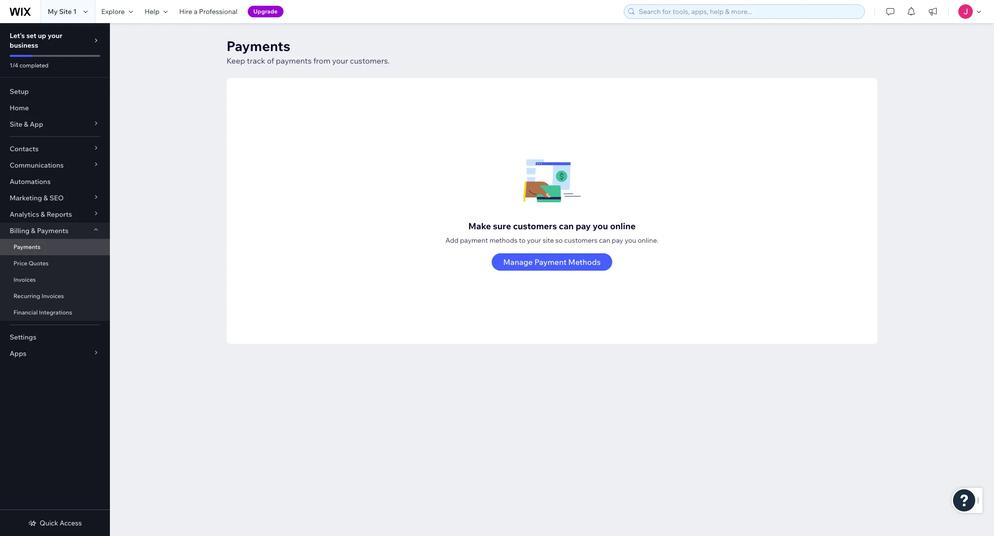 Task type: locate. For each thing, give the bounding box(es) containing it.
can up so
[[559, 221, 574, 232]]

quotes
[[29, 260, 49, 267]]

access
[[60, 520, 82, 528]]

customers right so
[[565, 236, 598, 245]]

1 vertical spatial invoices
[[42, 293, 64, 300]]

your
[[48, 31, 62, 40], [332, 56, 348, 66], [527, 236, 541, 245]]

1 horizontal spatial customers
[[565, 236, 598, 245]]

0 horizontal spatial site
[[10, 120, 22, 129]]

0 horizontal spatial you
[[593, 221, 608, 232]]

can
[[559, 221, 574, 232], [599, 236, 611, 245]]

payments up payments link
[[37, 227, 68, 235]]

my
[[48, 7, 58, 16]]

1 vertical spatial pay
[[612, 236, 624, 245]]

1 horizontal spatial your
[[332, 56, 348, 66]]

& left reports
[[41, 210, 45, 219]]

payments up price quotes
[[14, 244, 41, 251]]

0 vertical spatial pay
[[576, 221, 591, 232]]

hire
[[179, 7, 192, 16]]

0 vertical spatial your
[[48, 31, 62, 40]]

help button
[[139, 0, 174, 23]]

1 vertical spatial payments
[[37, 227, 68, 235]]

0 vertical spatial site
[[59, 7, 72, 16]]

recurring invoices
[[14, 293, 64, 300]]

& left seo
[[44, 194, 48, 203]]

pay
[[576, 221, 591, 232], [612, 236, 624, 245]]

1 horizontal spatial invoices
[[42, 293, 64, 300]]

invoices up recurring
[[14, 276, 36, 284]]

you down the online
[[625, 236, 637, 245]]

& inside "popup button"
[[31, 227, 35, 235]]

customers up to
[[513, 221, 557, 232]]

2 horizontal spatial your
[[527, 236, 541, 245]]

0 horizontal spatial can
[[559, 221, 574, 232]]

professional
[[199, 7, 238, 16]]

explore
[[101, 7, 125, 16]]

&
[[24, 120, 28, 129], [44, 194, 48, 203], [41, 210, 45, 219], [31, 227, 35, 235]]

0 vertical spatial payments
[[227, 38, 290, 55]]

quick
[[40, 520, 58, 528]]

your inside the "let's set up your business"
[[48, 31, 62, 40]]

2 vertical spatial your
[[527, 236, 541, 245]]

price quotes link
[[0, 256, 110, 272]]

invoices down invoices link
[[42, 293, 64, 300]]

1 vertical spatial you
[[625, 236, 637, 245]]

your right the from
[[332, 56, 348, 66]]

can down the online
[[599, 236, 611, 245]]

1 vertical spatial site
[[10, 120, 22, 129]]

apps
[[10, 350, 26, 358]]

track
[[247, 56, 265, 66]]

& right billing
[[31, 227, 35, 235]]

0 vertical spatial invoices
[[14, 276, 36, 284]]

price quotes
[[14, 260, 49, 267]]

site & app
[[10, 120, 43, 129]]

your right to
[[527, 236, 541, 245]]

payment
[[460, 236, 488, 245]]

payments
[[227, 38, 290, 55], [37, 227, 68, 235], [14, 244, 41, 251]]

1 horizontal spatial can
[[599, 236, 611, 245]]

customers
[[513, 221, 557, 232], [565, 236, 598, 245]]

methods
[[490, 236, 518, 245]]

site left 1
[[59, 7, 72, 16]]

home link
[[0, 100, 110, 116]]

& for billing
[[31, 227, 35, 235]]

your inside payments keep track of payments from your customers.
[[332, 56, 348, 66]]

from
[[313, 56, 331, 66]]

payments keep track of payments from your customers.
[[227, 38, 390, 66]]

hire a professional link
[[174, 0, 243, 23]]

financial
[[14, 309, 38, 316]]

pay up the methods at right
[[576, 221, 591, 232]]

automations link
[[0, 174, 110, 190]]

hire a professional
[[179, 7, 238, 16]]

make
[[469, 221, 491, 232]]

marketing & seo button
[[0, 190, 110, 206]]

& left app
[[24, 120, 28, 129]]

1/4 completed
[[10, 62, 49, 69]]

you
[[593, 221, 608, 232], [625, 236, 637, 245]]

0 horizontal spatial pay
[[576, 221, 591, 232]]

2 vertical spatial payments
[[14, 244, 41, 251]]

invoices
[[14, 276, 36, 284], [42, 293, 64, 300]]

0 vertical spatial you
[[593, 221, 608, 232]]

payments inside "popup button"
[[37, 227, 68, 235]]

& for analytics
[[41, 210, 45, 219]]

let's set up your business
[[10, 31, 62, 50]]

business
[[10, 41, 38, 50]]

financial integrations link
[[0, 305, 110, 321]]

payments up track
[[227, 38, 290, 55]]

0 horizontal spatial customers
[[513, 221, 557, 232]]

0 vertical spatial customers
[[513, 221, 557, 232]]

sidebar element
[[0, 23, 110, 537]]

marketing & seo
[[10, 194, 64, 203]]

set
[[26, 31, 36, 40]]

completed
[[19, 62, 49, 69]]

of
[[267, 56, 274, 66]]

recurring invoices link
[[0, 288, 110, 305]]

billing
[[10, 227, 29, 235]]

1 vertical spatial your
[[332, 56, 348, 66]]

up
[[38, 31, 46, 40]]

sure
[[493, 221, 511, 232]]

settings link
[[0, 329, 110, 346]]

Search for tools, apps, help & more... field
[[636, 5, 862, 18]]

analytics
[[10, 210, 39, 219]]

0 vertical spatial can
[[559, 221, 574, 232]]

your right up at the top
[[48, 31, 62, 40]]

1 vertical spatial customers
[[565, 236, 598, 245]]

pay down the online
[[612, 236, 624, 245]]

contacts
[[10, 145, 39, 153]]

0 horizontal spatial your
[[48, 31, 62, 40]]

manage payment methods button
[[492, 254, 613, 271]]

manage payment methods
[[504, 258, 601, 267]]

analytics & reports button
[[0, 206, 110, 223]]

you left the online
[[593, 221, 608, 232]]

settings
[[10, 333, 36, 342]]

payments inside payments keep track of payments from your customers.
[[227, 38, 290, 55]]

billing & payments button
[[0, 223, 110, 239]]

site down home
[[10, 120, 22, 129]]

1 vertical spatial can
[[599, 236, 611, 245]]

site
[[59, 7, 72, 16], [10, 120, 22, 129]]



Task type: vqa. For each thing, say whether or not it's contained in the screenshot.
Marketing
yes



Task type: describe. For each thing, give the bounding box(es) containing it.
integrations
[[39, 309, 72, 316]]

payments link
[[0, 239, 110, 256]]

communications
[[10, 161, 64, 170]]

payments for payments keep track of payments from your customers.
[[227, 38, 290, 55]]

analytics & reports
[[10, 210, 72, 219]]

payment
[[535, 258, 567, 267]]

recurring
[[14, 293, 40, 300]]

payments
[[276, 56, 312, 66]]

seo
[[50, 194, 64, 203]]

keep
[[227, 56, 245, 66]]

communications button
[[0, 157, 110, 174]]

app
[[30, 120, 43, 129]]

billing & payments
[[10, 227, 68, 235]]

1
[[73, 7, 77, 16]]

quick access button
[[28, 520, 82, 528]]

customers.
[[350, 56, 390, 66]]

so
[[556, 236, 563, 245]]

financial integrations
[[14, 309, 72, 316]]

upgrade
[[254, 8, 278, 15]]

1 horizontal spatial you
[[625, 236, 637, 245]]

& for marketing
[[44, 194, 48, 203]]

setup
[[10, 87, 29, 96]]

home
[[10, 104, 29, 112]]

setup link
[[0, 83, 110, 100]]

& for site
[[24, 120, 28, 129]]

let's
[[10, 31, 25, 40]]

reports
[[47, 210, 72, 219]]

to
[[519, 236, 526, 245]]

invoices link
[[0, 272, 110, 288]]

manage
[[504, 258, 533, 267]]

my site 1
[[48, 7, 77, 16]]

make sure customers can pay you online add payment methods to your site so customers can pay you online.
[[446, 221, 659, 245]]

0 horizontal spatial invoices
[[14, 276, 36, 284]]

apps button
[[0, 346, 110, 362]]

site
[[543, 236, 554, 245]]

1/4
[[10, 62, 18, 69]]

payments for payments
[[14, 244, 41, 251]]

quick access
[[40, 520, 82, 528]]

online.
[[638, 236, 659, 245]]

add
[[446, 236, 459, 245]]

upgrade button
[[248, 6, 284, 17]]

your inside make sure customers can pay you online add payment methods to your site so customers can pay you online.
[[527, 236, 541, 245]]

online
[[610, 221, 636, 232]]

price
[[14, 260, 27, 267]]

1 horizontal spatial pay
[[612, 236, 624, 245]]

methods
[[569, 258, 601, 267]]

help
[[145, 7, 160, 16]]

site inside site & app dropdown button
[[10, 120, 22, 129]]

a
[[194, 7, 198, 16]]

automations
[[10, 178, 51, 186]]

marketing
[[10, 194, 42, 203]]

1 horizontal spatial site
[[59, 7, 72, 16]]

contacts button
[[0, 141, 110, 157]]

site & app button
[[0, 116, 110, 133]]



